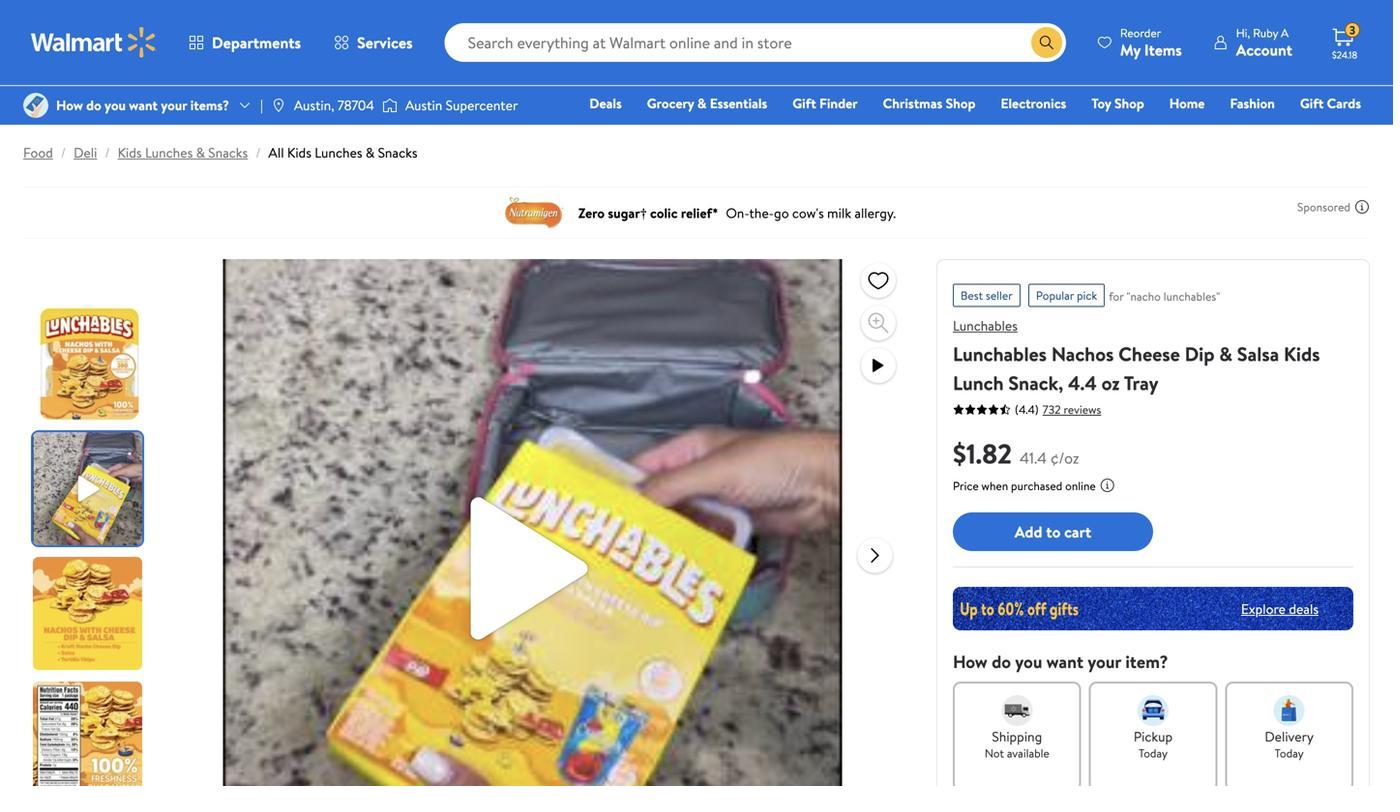 Task type: vqa. For each thing, say whether or not it's contained in the screenshot.
ADD TO FAVORITES LIST, CROSSMAX 215/55R17 94V CT-1 ALL-SEASON TIRE FITS: 2011-15 CHEVROLET CRUZE ECO, 2012-14 TOYOTA CAMRY HYBRID XLE image
no



Task type: locate. For each thing, give the bounding box(es) containing it.
lunches down how do you want your items?
[[145, 143, 193, 162]]

for "nacho lunchables"
[[1109, 288, 1220, 305]]

1 vertical spatial do
[[992, 650, 1011, 674]]

1 horizontal spatial shop
[[1115, 94, 1145, 113]]

0 horizontal spatial snacks
[[208, 143, 248, 162]]

2 shop from the left
[[1115, 94, 1145, 113]]

shipping
[[992, 728, 1042, 747]]

lunchables link
[[953, 316, 1018, 335]]

your
[[161, 96, 187, 115], [1088, 650, 1122, 674]]

how do you want your item?
[[953, 650, 1169, 674]]

kids right deli
[[118, 143, 142, 162]]

toy shop link
[[1083, 93, 1153, 114]]

you down walmart image
[[105, 96, 126, 115]]

walmart+
[[1304, 121, 1361, 140]]

0 horizontal spatial you
[[105, 96, 126, 115]]

snack,
[[1009, 370, 1064, 397]]

0 horizontal spatial gift
[[793, 94, 816, 113]]

do up deli
[[86, 96, 101, 115]]

2 lunches from the left
[[315, 143, 362, 162]]

shop inside toy shop link
[[1115, 94, 1145, 113]]

0 horizontal spatial shop
[[946, 94, 976, 113]]

you up intent image for shipping on the bottom of the page
[[1015, 650, 1043, 674]]

Walmart Site-Wide search field
[[445, 23, 1066, 62]]

& right "dip"
[[1220, 341, 1233, 368]]

Search search field
[[445, 23, 1066, 62]]

1 vertical spatial lunchables
[[953, 341, 1047, 368]]

lunchables down best seller in the top of the page
[[953, 316, 1018, 335]]

toy shop
[[1092, 94, 1145, 113]]

today for delivery
[[1275, 746, 1304, 762]]

shop inside christmas shop link
[[946, 94, 976, 113]]

gift cards registry
[[1139, 94, 1361, 140]]

electronics
[[1001, 94, 1067, 113]]

snacks down austin
[[378, 143, 418, 162]]

&
[[698, 94, 707, 113], [196, 143, 205, 162], [366, 143, 375, 162], [1220, 341, 1233, 368]]

up to sixty percent off deals. shop now. image
[[953, 587, 1354, 631]]

gift left cards
[[1300, 94, 1324, 113]]

/ right deli
[[105, 143, 110, 162]]

1 horizontal spatial how
[[953, 650, 988, 674]]

gift cards link
[[1292, 93, 1370, 114]]

lunchables"
[[1164, 288, 1220, 305]]

1 / from the left
[[61, 143, 66, 162]]

lunchables down lunchables link
[[953, 341, 1047, 368]]

gift for finder
[[793, 94, 816, 113]]

available
[[1007, 746, 1050, 762]]

shop for christmas shop
[[946, 94, 976, 113]]

intent image for shipping image
[[1002, 696, 1033, 727]]

1 horizontal spatial /
[[105, 143, 110, 162]]

1 horizontal spatial today
[[1275, 746, 1304, 762]]

0 horizontal spatial /
[[61, 143, 66, 162]]

want up kids lunches & snacks link
[[129, 96, 158, 115]]

1 horizontal spatial  image
[[382, 96, 398, 115]]

lunchables nachos cheese dip & salsa kids lunch snack, 4.4 oz tray - image 1 of 13 image
[[33, 308, 146, 421]]

0 vertical spatial lunchables
[[953, 316, 1018, 335]]

christmas
[[883, 94, 943, 113]]

0 horizontal spatial your
[[161, 96, 187, 115]]

1 horizontal spatial gift
[[1300, 94, 1324, 113]]

shop right christmas
[[946, 94, 976, 113]]

want
[[129, 96, 158, 115], [1047, 650, 1084, 674]]

do for how do you want your items?
[[86, 96, 101, 115]]

1 vertical spatial how
[[953, 650, 988, 674]]

popular
[[1036, 287, 1074, 304]]

deals link
[[581, 93, 631, 114]]

0 vertical spatial how
[[56, 96, 83, 115]]

 image for austin supercenter
[[382, 96, 398, 115]]

price when purchased online
[[953, 478, 1096, 494]]

lunches
[[145, 143, 193, 162], [315, 143, 362, 162]]

how
[[56, 96, 83, 115], [953, 650, 988, 674]]

departments
[[212, 32, 301, 53]]

/
[[61, 143, 66, 162], [105, 143, 110, 162], [256, 143, 261, 162]]

$24.18
[[1332, 48, 1358, 61]]

kids right salsa at the right
[[1284, 341, 1320, 368]]

1 horizontal spatial lunches
[[315, 143, 362, 162]]

1 gift from the left
[[793, 94, 816, 113]]

0 vertical spatial do
[[86, 96, 101, 115]]

home
[[1170, 94, 1205, 113]]

home link
[[1161, 93, 1214, 114]]

all
[[269, 143, 284, 162]]

0 vertical spatial you
[[105, 96, 126, 115]]

sponsored
[[1298, 199, 1351, 215]]

not
[[985, 746, 1004, 762]]

zoom image modal image
[[867, 312, 890, 335]]

1 vertical spatial your
[[1088, 650, 1122, 674]]

0 vertical spatial your
[[161, 96, 187, 115]]

1 lunchables from the top
[[953, 316, 1018, 335]]

1 shop from the left
[[946, 94, 976, 113]]

0 horizontal spatial  image
[[271, 98, 286, 113]]

how up deli "link"
[[56, 96, 83, 115]]

deals
[[1289, 600, 1319, 619]]

gift
[[793, 94, 816, 113], [1300, 94, 1324, 113]]

explore
[[1241, 600, 1286, 619]]

want left item?
[[1047, 650, 1084, 674]]

lunchables nachos cheese dip & salsa kids lunch snack, 4.4 oz tray - image 3 of 13 image
[[33, 557, 146, 671]]

when
[[982, 478, 1008, 494]]

1 vertical spatial you
[[1015, 650, 1043, 674]]

2 horizontal spatial /
[[256, 143, 261, 162]]

today inside pickup today
[[1139, 746, 1168, 762]]

food link
[[23, 143, 53, 162]]

lunches down austin, 78704
[[315, 143, 362, 162]]

nachos
[[1052, 341, 1114, 368]]

2 horizontal spatial kids
[[1284, 341, 1320, 368]]

1 horizontal spatial want
[[1047, 650, 1084, 674]]

4.4
[[1068, 370, 1097, 397]]

1 horizontal spatial your
[[1088, 650, 1122, 674]]

pickup today
[[1134, 728, 1173, 762]]

you
[[105, 96, 126, 115], [1015, 650, 1043, 674]]

departments button
[[172, 19, 317, 66]]

 image right |
[[271, 98, 286, 113]]

1 today from the left
[[1139, 746, 1168, 762]]

kids inside lunchables lunchables nachos cheese dip & salsa kids lunch snack, 4.4 oz tray
[[1284, 341, 1320, 368]]

1 horizontal spatial do
[[992, 650, 1011, 674]]

account
[[1236, 39, 1293, 60]]

explore deals
[[1241, 600, 1319, 619]]

next media item image
[[864, 544, 887, 568]]

gift inside gift cards registry
[[1300, 94, 1324, 113]]

shop
[[946, 94, 976, 113], [1115, 94, 1145, 113]]

do
[[86, 96, 101, 115], [992, 650, 1011, 674]]

austin
[[405, 96, 442, 115]]

0 vertical spatial want
[[129, 96, 158, 115]]

/ left all
[[256, 143, 261, 162]]

today down intent image for delivery
[[1275, 746, 1304, 762]]

 image
[[23, 93, 48, 118]]

your left "items?"
[[161, 96, 187, 115]]

do up intent image for shipping on the bottom of the page
[[992, 650, 1011, 674]]

1 vertical spatial want
[[1047, 650, 1084, 674]]

food / deli / kids lunches & snacks / all kids lunches & snacks
[[23, 143, 418, 162]]

intent image for pickup image
[[1138, 696, 1169, 727]]

 image for austin, 78704
[[271, 98, 286, 113]]

1 horizontal spatial snacks
[[378, 143, 418, 162]]

lunchables
[[953, 316, 1018, 335], [953, 341, 1047, 368]]

ad disclaimer and feedback image
[[1355, 199, 1370, 215]]

snacks left all
[[208, 143, 248, 162]]

services button
[[317, 19, 429, 66]]

0 horizontal spatial do
[[86, 96, 101, 115]]

grocery & essentials link
[[638, 93, 776, 114]]

2 / from the left
[[105, 143, 110, 162]]

2 gift from the left
[[1300, 94, 1324, 113]]

 image
[[382, 96, 398, 115], [271, 98, 286, 113]]

today inside 'delivery today'
[[1275, 746, 1304, 762]]

|
[[260, 96, 263, 115]]

today down intent image for pickup
[[1139, 746, 1168, 762]]

your left item?
[[1088, 650, 1122, 674]]

0 horizontal spatial how
[[56, 96, 83, 115]]

snacks
[[208, 143, 248, 162], [378, 143, 418, 162]]

kids right all
[[287, 143, 311, 162]]

2 today from the left
[[1275, 746, 1304, 762]]

view video image
[[867, 354, 890, 377]]

/ left deli "link"
[[61, 143, 66, 162]]

gift left the finder
[[793, 94, 816, 113]]

oz
[[1102, 370, 1120, 397]]

0 horizontal spatial today
[[1139, 746, 1168, 762]]

food
[[23, 143, 53, 162]]

shop right toy
[[1115, 94, 1145, 113]]

 image right "78704" at the top left
[[382, 96, 398, 115]]

one
[[1213, 121, 1242, 140]]

grocery
[[647, 94, 694, 113]]

pick
[[1077, 287, 1098, 304]]

price
[[953, 478, 979, 494]]

0 horizontal spatial want
[[129, 96, 158, 115]]

reorder my items
[[1120, 25, 1182, 60]]

1 horizontal spatial you
[[1015, 650, 1043, 674]]

how up not
[[953, 650, 988, 674]]

0 horizontal spatial kids
[[118, 143, 142, 162]]

christmas shop link
[[874, 93, 985, 114]]

0 horizontal spatial lunches
[[145, 143, 193, 162]]

ruby
[[1253, 25, 1279, 41]]

deli
[[74, 143, 97, 162]]

austin,
[[294, 96, 334, 115]]



Task type: describe. For each thing, give the bounding box(es) containing it.
732
[[1043, 402, 1061, 418]]

for
[[1109, 288, 1124, 305]]

you for how do you want your items?
[[105, 96, 126, 115]]

search icon image
[[1039, 35, 1055, 50]]

& down "78704" at the top left
[[366, 143, 375, 162]]

legal information image
[[1100, 478, 1115, 494]]

3
[[1350, 22, 1356, 38]]

hi, ruby a account
[[1236, 25, 1293, 60]]

salsa
[[1237, 341, 1279, 368]]

popular pick
[[1036, 287, 1098, 304]]

cards
[[1327, 94, 1361, 113]]

all kids lunches & snacks link
[[269, 143, 418, 162]]

lunchables nachos cheese dip & salsa kids lunch snack, 4.4 oz tray image
[[223, 259, 842, 787]]

2 lunchables from the top
[[953, 341, 1047, 368]]

today for pickup
[[1139, 746, 1168, 762]]

pickup
[[1134, 728, 1173, 747]]

want for item?
[[1047, 650, 1084, 674]]

732 reviews link
[[1039, 402, 1101, 418]]

& inside lunchables lunchables nachos cheese dip & salsa kids lunch snack, 4.4 oz tray
[[1220, 341, 1233, 368]]

1 horizontal spatial kids
[[287, 143, 311, 162]]

lunchables nachos cheese dip & salsa kids lunch snack, 4.4 oz tray - image 4 of 13 image
[[33, 682, 146, 787]]

"nacho
[[1127, 288, 1161, 305]]

hi,
[[1236, 25, 1251, 41]]

how do you want your items?
[[56, 96, 229, 115]]

fashion
[[1230, 94, 1275, 113]]

grocery & essentials
[[647, 94, 768, 113]]

services
[[357, 32, 413, 53]]

add to cart button
[[953, 513, 1153, 552]]

your for item?
[[1088, 650, 1122, 674]]

supercenter
[[446, 96, 518, 115]]

gift finder
[[793, 94, 858, 113]]

41.4
[[1020, 448, 1047, 469]]

to
[[1046, 521, 1061, 543]]

item?
[[1126, 650, 1169, 674]]

gift for cards
[[1300, 94, 1324, 113]]

debit
[[1245, 121, 1279, 140]]

dip
[[1185, 341, 1215, 368]]

christmas shop
[[883, 94, 976, 113]]

best seller
[[961, 287, 1013, 304]]

seller
[[986, 287, 1013, 304]]

add
[[1015, 521, 1043, 543]]

gift finder link
[[784, 93, 867, 114]]

electronics link
[[992, 93, 1075, 114]]

cheese
[[1119, 341, 1180, 368]]

2 snacks from the left
[[378, 143, 418, 162]]

a
[[1281, 25, 1289, 41]]

intent image for delivery image
[[1274, 696, 1305, 727]]

delivery today
[[1265, 728, 1314, 762]]

1 snacks from the left
[[208, 143, 248, 162]]

austin, 78704
[[294, 96, 374, 115]]

& down "items?"
[[196, 143, 205, 162]]

fashion link
[[1222, 93, 1284, 114]]

add to cart
[[1015, 521, 1092, 543]]

do for how do you want your item?
[[992, 650, 1011, 674]]

add to favorites list, lunchables nachos cheese dip & salsa kids lunch snack, 4.4 oz tray image
[[867, 269, 890, 293]]

items?
[[190, 96, 229, 115]]

best
[[961, 287, 983, 304]]

how for how do you want your item?
[[953, 650, 988, 674]]

lunch
[[953, 370, 1004, 397]]

lunchables nachos cheese dip & salsa kids lunch snack, 4.4 oz tray - image 2 of 13 image
[[33, 433, 146, 546]]

your for items?
[[161, 96, 187, 115]]

1 lunches from the left
[[145, 143, 193, 162]]

(4.4) 732 reviews
[[1015, 402, 1101, 418]]

how for how do you want your items?
[[56, 96, 83, 115]]

shipping not available
[[985, 728, 1050, 762]]

registry link
[[1130, 120, 1197, 141]]

purchased
[[1011, 478, 1063, 494]]

deli link
[[74, 143, 97, 162]]

¢/oz
[[1051, 448, 1079, 469]]

& right grocery
[[698, 94, 707, 113]]

registry
[[1139, 121, 1188, 140]]

my
[[1120, 39, 1141, 60]]

shop for toy shop
[[1115, 94, 1145, 113]]

reorder
[[1120, 25, 1161, 41]]

you for how do you want your item?
[[1015, 650, 1043, 674]]

walmart image
[[31, 27, 157, 58]]

one debit
[[1213, 121, 1279, 140]]

items
[[1145, 39, 1182, 60]]

reviews
[[1064, 402, 1101, 418]]

austin supercenter
[[405, 96, 518, 115]]

$1.82 41.4 ¢/oz
[[953, 435, 1079, 473]]

3 / from the left
[[256, 143, 261, 162]]

toy
[[1092, 94, 1111, 113]]

one debit link
[[1204, 120, 1287, 141]]

online
[[1066, 478, 1096, 494]]

walmart+ link
[[1295, 120, 1370, 141]]

lunchables lunchables nachos cheese dip & salsa kids lunch snack, 4.4 oz tray
[[953, 316, 1320, 397]]

tray
[[1124, 370, 1159, 397]]

kids lunches & snacks link
[[118, 143, 248, 162]]

(4.4)
[[1015, 402, 1039, 418]]

deals
[[590, 94, 622, 113]]

$1.82
[[953, 435, 1012, 473]]

want for items?
[[129, 96, 158, 115]]

explore deals link
[[1234, 592, 1327, 626]]

delivery
[[1265, 728, 1314, 747]]



